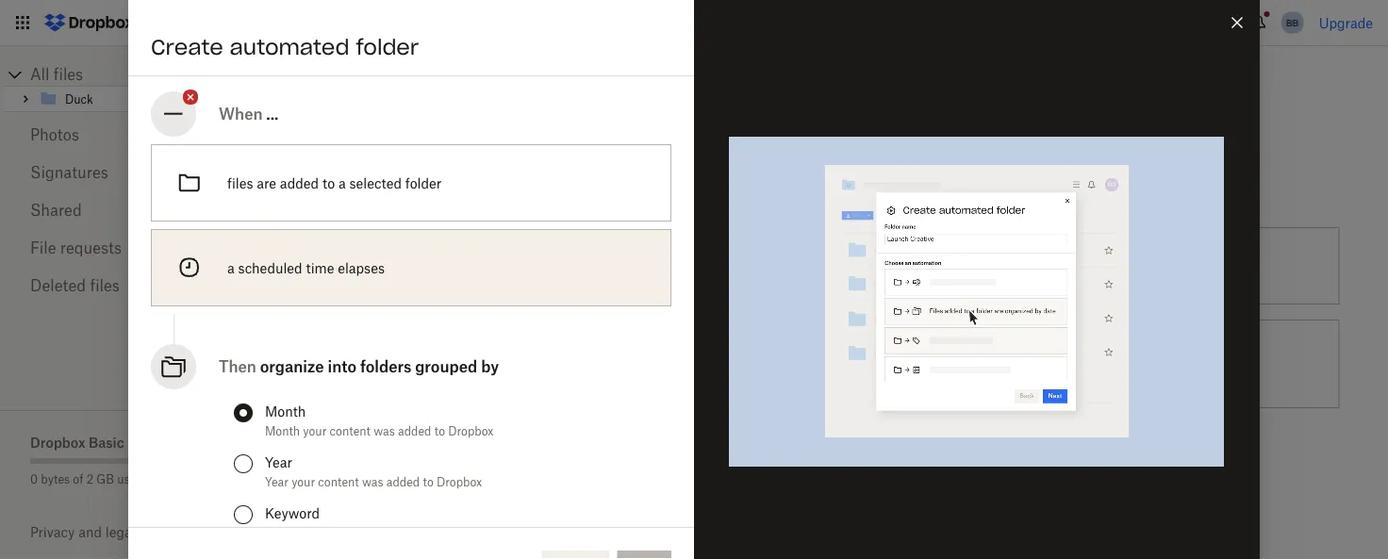 Task type: describe. For each thing, give the bounding box(es) containing it.
privacy
[[30, 525, 75, 541]]

was for month
[[374, 424, 395, 438]]

choose a file format to convert videos to
[[704, 346, 940, 383]]

format for audio
[[425, 450, 467, 466]]

used
[[117, 472, 143, 486]]

files are added to a selected folder
[[227, 175, 442, 191]]

add
[[264, 183, 295, 202]]

legal
[[105, 525, 135, 541]]

unzip files button
[[984, 312, 1348, 416]]

add an automation main content
[[257, 107, 1389, 559]]

all files
[[30, 65, 83, 83]]

file for to
[[766, 346, 785, 362]]

videos
[[900, 346, 940, 362]]

shared link
[[30, 192, 196, 229]]

files inside create automated folder dialog
[[227, 175, 253, 191]]

dropbox logo - go to the homepage image
[[38, 8, 141, 38]]

requests
[[60, 239, 122, 257]]

format for videos
[[789, 346, 830, 362]]

1 vertical spatial folder
[[405, 175, 442, 191]]

of
[[73, 472, 83, 486]]

when
[[219, 105, 263, 123]]

file
[[30, 239, 56, 257]]

...
[[266, 105, 279, 123]]

set a rule that renames files
[[704, 258, 880, 274]]

files inside choose an image format to convert files to
[[341, 367, 367, 383]]

choose a file format to convert videos to button
[[620, 312, 984, 416]]

an for add
[[300, 183, 319, 202]]

all
[[30, 65, 49, 83]]

automated
[[230, 34, 349, 60]]

files inside choose a file format to convert audio files to
[[341, 470, 367, 486]]

upgrade
[[1320, 15, 1374, 31]]

unzip
[[1068, 356, 1105, 372]]

2 month from the top
[[265, 424, 300, 438]]

convert files to pdfs
[[1068, 258, 1200, 274]]

pdfs
[[1167, 258, 1200, 274]]

a left selected
[[339, 175, 346, 191]]

convert files to pdfs button
[[984, 220, 1348, 312]]

all files link
[[30, 63, 226, 86]]

specific
[[318, 526, 359, 540]]

image
[[410, 346, 449, 362]]

choose a file format to convert audio files to button
[[257, 416, 620, 520]]

and
[[78, 525, 102, 541]]

to inside month month your content was added to dropbox
[[435, 424, 445, 438]]

keyword group by specific keywords
[[265, 505, 413, 540]]

bytes
[[41, 472, 70, 486]]

into
[[328, 358, 357, 376]]

organize
[[260, 358, 324, 376]]

elapses
[[338, 260, 385, 276]]

audio
[[537, 450, 571, 466]]

Keyword radio
[[234, 506, 253, 525]]

choose an image format to convert files to
[[341, 346, 561, 383]]

a for choose a file format to convert audio files to
[[391, 450, 399, 466]]

1 horizontal spatial by
[[481, 358, 499, 376]]

choose a file format to convert audio files to
[[341, 450, 571, 486]]

set a rule that renames files button
[[620, 220, 984, 312]]

signatures link
[[30, 154, 196, 192]]

dropbox basic
[[30, 434, 124, 450]]

signatures
[[30, 163, 108, 182]]

upgrade link
[[1320, 15, 1374, 31]]

2 year from the top
[[265, 475, 289, 489]]

files right convert
[[1121, 258, 1147, 274]]

file requests link
[[30, 229, 196, 267]]

click to watch a demo video image
[[405, 65, 428, 88]]

convert
[[1068, 258, 1117, 274]]

keywords
[[363, 526, 413, 540]]

deleted files
[[30, 276, 120, 295]]

content for year
[[318, 475, 359, 489]]

selected
[[349, 175, 402, 191]]

time
[[306, 260, 334, 276]]

set
[[704, 258, 726, 274]]

a left scheduled
[[227, 260, 235, 276]]

category
[[402, 258, 456, 274]]

your for year
[[292, 475, 315, 489]]

convert for choose a file format to convert audio files to
[[486, 450, 533, 466]]

all files tree
[[3, 63, 226, 112]]

format for files
[[453, 346, 494, 362]]



Task type: vqa. For each thing, say whether or not it's contained in the screenshot.
the bottom access
no



Task type: locate. For each thing, give the bounding box(es) containing it.
choose for choose a category to sort files by
[[341, 258, 388, 274]]

gb
[[97, 472, 114, 486]]

photos
[[30, 125, 79, 144]]

format inside choose a file format to convert audio files to
[[425, 450, 467, 466]]

choose an image format to convert files to button
[[257, 312, 620, 416]]

files up month month your content was added to dropbox
[[341, 367, 367, 383]]

1 vertical spatial content
[[318, 475, 359, 489]]

added up keywords
[[387, 475, 420, 489]]

files right unzip
[[1108, 356, 1134, 372]]

year year your content was added to dropbox
[[265, 454, 482, 489]]

an inside choose an image format to convert files to
[[391, 346, 407, 362]]

2
[[87, 472, 94, 486]]

sort
[[476, 258, 500, 274]]

year up keyword
[[265, 475, 289, 489]]

added
[[280, 175, 319, 191], [398, 424, 432, 438], [387, 475, 420, 489]]

was up 'year year your content was added to dropbox'
[[374, 424, 395, 438]]

your for month
[[303, 424, 327, 438]]

month
[[265, 403, 306, 419], [265, 424, 300, 438]]

file requests
[[30, 239, 122, 257]]

0 vertical spatial your
[[303, 424, 327, 438]]

organize into folders grouped by
[[260, 358, 499, 376]]

a for choose a category to sort files by
[[391, 258, 399, 274]]

privacy and legal
[[30, 525, 135, 541]]

an for choose
[[391, 346, 407, 362]]

Month radio
[[234, 404, 253, 423]]

a right the set at top right
[[729, 258, 737, 274]]

choose
[[341, 258, 388, 274], [341, 346, 388, 362], [704, 346, 751, 362], [341, 450, 388, 466]]

choose down month month your content was added to dropbox
[[341, 450, 388, 466]]

Year radio
[[234, 455, 253, 474]]

convert inside choose an image format to convert files to
[[514, 346, 561, 362]]

then
[[219, 358, 257, 376]]

folder up click to watch a demo video image
[[356, 34, 419, 60]]

a right elapses
[[391, 258, 399, 274]]

choose for choose a file format to convert audio files to
[[341, 450, 388, 466]]

was up keyword group by specific keywords
[[362, 475, 384, 489]]

was for year
[[362, 475, 384, 489]]

1 vertical spatial an
[[391, 346, 407, 362]]

choose left image
[[341, 346, 388, 362]]

are
[[257, 175, 276, 191]]

files right renames on the right of page
[[854, 258, 880, 274]]

renames
[[796, 258, 850, 274]]

1 horizontal spatial file
[[766, 346, 785, 362]]

file down month month your content was added to dropbox
[[402, 450, 422, 466]]

0 horizontal spatial an
[[300, 183, 319, 202]]

content
[[330, 424, 371, 438], [318, 475, 359, 489]]

by right "sort"
[[533, 258, 548, 274]]

added right are
[[280, 175, 319, 191]]

0 vertical spatial by
[[533, 258, 548, 274]]

convert inside choose a file format to convert audio files to
[[486, 450, 533, 466]]

files right all
[[54, 65, 83, 83]]

1 vertical spatial month
[[265, 424, 300, 438]]

convert right grouped
[[514, 346, 561, 362]]

1 vertical spatial added
[[398, 424, 432, 438]]

a
[[339, 175, 346, 191], [391, 258, 399, 274], [729, 258, 737, 274], [227, 260, 235, 276], [755, 346, 762, 362], [391, 450, 399, 466]]

group
[[265, 526, 299, 540]]

format down month month your content was added to dropbox
[[425, 450, 467, 466]]

create
[[151, 34, 223, 60]]

deleted
[[30, 276, 86, 295]]

file inside choose a file format to convert audio files to
[[402, 450, 422, 466]]

dropbox for year
[[437, 475, 482, 489]]

choose inside choose a file format to convert audio files to
[[341, 450, 388, 466]]

convert for choose an image format to convert files to
[[514, 346, 561, 362]]

choose inside choose a file format to convert videos to
[[704, 346, 751, 362]]

a inside choose a file format to convert audio files to
[[391, 450, 399, 466]]

folder
[[356, 34, 419, 60], [405, 175, 442, 191]]

2 horizontal spatial by
[[533, 258, 548, 274]]

your inside month month your content was added to dropbox
[[303, 424, 327, 438]]

0
[[30, 472, 38, 486]]

was inside 'year year your content was added to dropbox'
[[362, 475, 384, 489]]

basic
[[89, 434, 124, 450]]

1 vertical spatial year
[[265, 475, 289, 489]]

choose inside choose an image format to convert files to
[[341, 346, 388, 362]]

a down month month your content was added to dropbox
[[391, 450, 399, 466]]

0 vertical spatial added
[[280, 175, 319, 191]]

shared
[[30, 201, 82, 219]]

format inside choose a file format to convert videos to
[[789, 346, 830, 362]]

year
[[265, 454, 292, 470], [265, 475, 289, 489]]

1 horizontal spatial an
[[391, 346, 407, 362]]

a for choose a file format to convert videos to
[[755, 346, 762, 362]]

dropbox inside month month your content was added to dropbox
[[448, 424, 494, 438]]

choose right time
[[341, 258, 388, 274]]

a for set a rule that renames files
[[729, 258, 737, 274]]

your
[[303, 424, 327, 438], [292, 475, 315, 489]]

1 vertical spatial your
[[292, 475, 315, 489]]

files down file requests link
[[90, 276, 120, 295]]

to
[[323, 175, 335, 191], [460, 258, 472, 274], [1151, 258, 1163, 274], [498, 346, 510, 362], [834, 346, 846, 362], [370, 367, 383, 383], [704, 367, 717, 383], [435, 424, 445, 438], [470, 450, 483, 466], [370, 470, 383, 486], [423, 475, 434, 489]]

files right "sort"
[[504, 258, 530, 274]]

added inside 'year year your content was added to dropbox'
[[387, 475, 420, 489]]

file inside choose a file format to convert videos to
[[766, 346, 785, 362]]

a down rule
[[755, 346, 762, 362]]

a scheduled time elapses
[[227, 260, 385, 276]]

folders
[[360, 358, 412, 376]]

create automated folder dialog
[[128, 0, 1260, 559]]

was
[[374, 424, 395, 438], [362, 475, 384, 489]]

month month your content was added to dropbox
[[265, 403, 494, 438]]

0 horizontal spatial file
[[402, 450, 422, 466]]

files up keyword group by specific keywords
[[341, 470, 367, 486]]

convert
[[514, 346, 561, 362], [850, 346, 897, 362], [486, 450, 533, 466]]

add an automation
[[264, 183, 415, 202]]

format
[[453, 346, 494, 362], [789, 346, 830, 362], [425, 450, 467, 466]]

format down 'set a rule that renames files' button
[[789, 346, 830, 362]]

by down keyword
[[302, 526, 315, 540]]

global header element
[[0, 0, 1389, 46]]

deleted files link
[[30, 267, 196, 305]]

1 vertical spatial was
[[362, 475, 384, 489]]

added for month
[[398, 424, 432, 438]]

create automated folder
[[151, 34, 419, 60]]

dropbox inside 'year year your content was added to dropbox'
[[437, 475, 482, 489]]

year right year radio
[[265, 454, 292, 470]]

an right add
[[300, 183, 319, 202]]

1 month from the top
[[265, 403, 306, 419]]

choose a category to sort files by
[[341, 258, 548, 274]]

0 vertical spatial was
[[374, 424, 395, 438]]

by inside keyword group by specific keywords
[[302, 526, 315, 540]]

keyword
[[265, 505, 320, 521]]

0 horizontal spatial by
[[302, 526, 315, 540]]

file down that
[[766, 346, 785, 362]]

2 vertical spatial by
[[302, 526, 315, 540]]

automation
[[324, 183, 415, 202]]

dropbox for month
[[448, 424, 494, 438]]

content inside month month your content was added to dropbox
[[330, 424, 371, 438]]

choose for choose an image format to convert files to
[[341, 346, 388, 362]]

convert left audio
[[486, 450, 533, 466]]

convert for choose a file format to convert videos to
[[850, 346, 897, 362]]

1 year from the top
[[265, 454, 292, 470]]

automations
[[264, 62, 401, 88]]

a inside choose a file format to convert videos to
[[755, 346, 762, 362]]

dropbox
[[448, 424, 494, 438], [30, 434, 85, 450], [437, 475, 482, 489]]

month down organize
[[265, 424, 300, 438]]

by
[[533, 258, 548, 274], [481, 358, 499, 376], [302, 526, 315, 540]]

convert left the videos
[[850, 346, 897, 362]]

an
[[300, 183, 319, 202], [391, 346, 407, 362]]

added up choose a file format to convert audio files to
[[398, 424, 432, 438]]

content up 'year year your content was added to dropbox'
[[330, 424, 371, 438]]

files inside tree
[[54, 65, 83, 83]]

choose for choose a file format to convert videos to
[[704, 346, 751, 362]]

month right 'month' radio
[[265, 403, 306, 419]]

your down organize
[[303, 424, 327, 438]]

files left are
[[227, 175, 253, 191]]

content inside 'year year your content was added to dropbox'
[[318, 475, 359, 489]]

folder right selected
[[405, 175, 442, 191]]

that
[[768, 258, 793, 274]]

choose a category to sort files by button
[[257, 220, 620, 312]]

format right image
[[453, 346, 494, 362]]

0 vertical spatial file
[[766, 346, 785, 362]]

0 vertical spatial folder
[[356, 34, 419, 60]]

0 vertical spatial year
[[265, 454, 292, 470]]

1 vertical spatial file
[[402, 450, 422, 466]]

choose down the set at top right
[[704, 346, 751, 362]]

files
[[54, 65, 83, 83], [227, 175, 253, 191], [504, 258, 530, 274], [854, 258, 880, 274], [1121, 258, 1147, 274], [90, 276, 120, 295], [1108, 356, 1134, 372], [341, 367, 367, 383], [341, 470, 367, 486]]

to inside 'year year your content was added to dropbox'
[[423, 475, 434, 489]]

your up keyword
[[292, 475, 315, 489]]

0 vertical spatial month
[[265, 403, 306, 419]]

unzip files
[[1068, 356, 1134, 372]]

convert inside choose a file format to convert videos to
[[850, 346, 897, 362]]

file for files
[[402, 450, 422, 466]]

privacy and legal link
[[30, 525, 226, 541]]

by inside button
[[533, 258, 548, 274]]

was inside month month your content was added to dropbox
[[374, 424, 395, 438]]

grouped
[[415, 358, 478, 376]]

1 vertical spatial by
[[481, 358, 499, 376]]

file
[[766, 346, 785, 362], [402, 450, 422, 466]]

scheduled
[[238, 260, 303, 276]]

2 vertical spatial added
[[387, 475, 420, 489]]

0 vertical spatial an
[[300, 183, 319, 202]]

photos link
[[30, 116, 196, 154]]

your inside 'year year your content was added to dropbox'
[[292, 475, 315, 489]]

an left image
[[391, 346, 407, 362]]

added for year
[[387, 475, 420, 489]]

content for month
[[330, 424, 371, 438]]

content up keyword group by specific keywords
[[318, 475, 359, 489]]

format inside choose an image format to convert files to
[[453, 346, 494, 362]]

rule
[[740, 258, 764, 274]]

0 vertical spatial content
[[330, 424, 371, 438]]

0 bytes of 2 gb used
[[30, 472, 143, 486]]

by right grouped
[[481, 358, 499, 376]]

added inside month month your content was added to dropbox
[[398, 424, 432, 438]]



